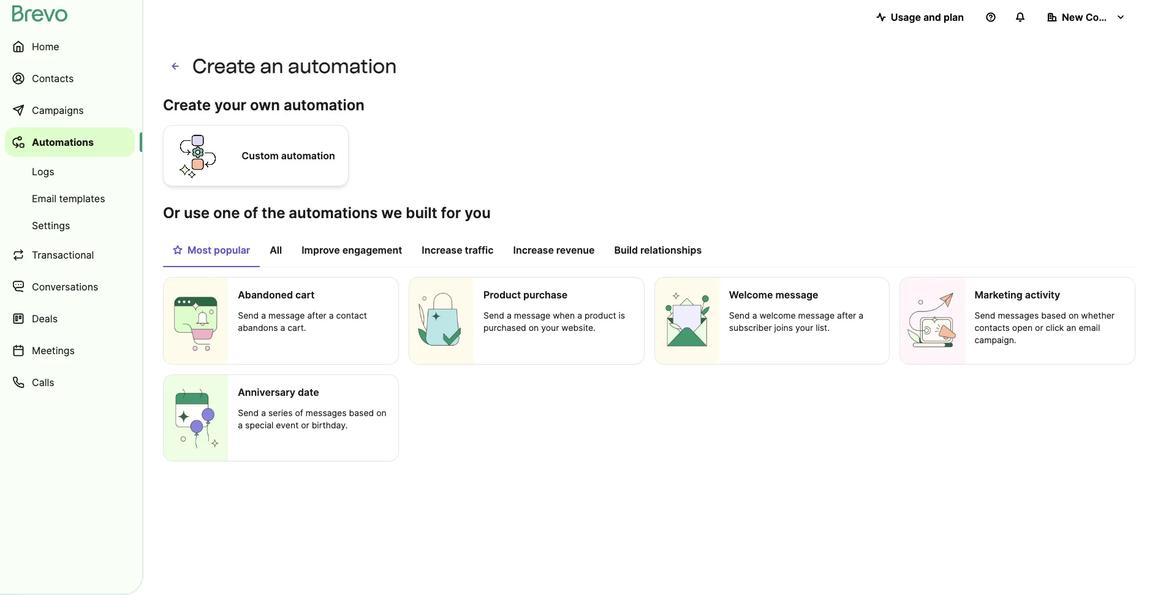 Task type: describe. For each thing, give the bounding box(es) containing it.
0 vertical spatial an
[[260, 55, 284, 78]]

welcome message
[[729, 289, 818, 301]]

meetings link
[[5, 336, 135, 365]]

build relationships
[[614, 244, 702, 256]]

send messages based on whether contacts open or click an email campaign.
[[975, 310, 1115, 345]]

based inside the send messages based on whether contacts open or click an email campaign.
[[1041, 310, 1066, 321]]

joins
[[774, 322, 793, 333]]

series
[[268, 407, 293, 418]]

custom automation
[[242, 150, 335, 162]]

message inside send a message when a product is purchased on your website.
[[514, 310, 550, 321]]

automations
[[289, 204, 378, 222]]

increase traffic link
[[412, 238, 503, 266]]

tab list containing most popular
[[163, 238, 1136, 267]]

create an automation
[[192, 55, 397, 78]]

transactional
[[32, 249, 94, 261]]

all link
[[260, 238, 292, 266]]

usage and plan button
[[866, 5, 974, 29]]

revenue
[[556, 244, 595, 256]]

conversations link
[[5, 272, 135, 302]]

improve
[[302, 244, 340, 256]]

increase traffic
[[422, 244, 494, 256]]

cart.
[[288, 322, 306, 333]]

product
[[585, 310, 616, 321]]

birthday.
[[312, 420, 348, 430]]

welcome
[[760, 310, 796, 321]]

on inside the send messages based on whether contacts open or click an email campaign.
[[1069, 310, 1079, 321]]

website.
[[562, 322, 596, 333]]

0 horizontal spatial your
[[214, 96, 246, 114]]

whether
[[1081, 310, 1115, 321]]

relationships
[[640, 244, 702, 256]]

improve engagement
[[302, 244, 402, 256]]

email templates link
[[5, 186, 135, 211]]

email
[[32, 192, 56, 205]]

messages inside the send messages based on whether contacts open or click an email campaign.
[[998, 310, 1039, 321]]

improve engagement link
[[292, 238, 412, 266]]

one
[[213, 204, 240, 222]]

marketing activity
[[975, 289, 1060, 301]]

automations link
[[5, 127, 135, 157]]

increase for increase revenue
[[513, 244, 554, 256]]

purchased
[[484, 322, 526, 333]]

contacts
[[975, 322, 1010, 333]]

send for marketing
[[975, 310, 996, 321]]

use
[[184, 204, 210, 222]]

engagement
[[342, 244, 402, 256]]

or inside the send messages based on whether contacts open or click an email campaign.
[[1035, 322, 1043, 333]]

click
[[1046, 322, 1064, 333]]

event
[[276, 420, 299, 430]]

on inside send a message when a product is purchased on your website.
[[529, 322, 539, 333]]

company
[[1086, 11, 1131, 23]]

increase for increase traffic
[[422, 244, 462, 256]]

or use one of the automations we built for you
[[163, 204, 491, 222]]

build relationships link
[[605, 238, 712, 266]]

email templates
[[32, 192, 105, 205]]

create your own automation
[[163, 96, 365, 114]]

of for the
[[244, 204, 258, 222]]

increase revenue
[[513, 244, 595, 256]]

automation inside button
[[281, 150, 335, 162]]

product purchase
[[484, 289, 568, 301]]

message inside send a message after a contact abandons a cart.
[[268, 310, 305, 321]]

is
[[619, 310, 625, 321]]

contact
[[336, 310, 367, 321]]

conversations
[[32, 281, 98, 293]]

custom automation button
[[163, 123, 349, 188]]

own
[[250, 96, 280, 114]]

calls link
[[5, 368, 135, 397]]

all
[[270, 244, 282, 256]]

send for anniversary
[[238, 407, 259, 418]]

we
[[381, 204, 402, 222]]

0 vertical spatial automation
[[288, 55, 397, 78]]

your inside send a message when a product is purchased on your website.
[[541, 322, 559, 333]]

open
[[1012, 322, 1033, 333]]

campaigns link
[[5, 96, 135, 125]]

campaigns
[[32, 104, 84, 116]]

usage and plan
[[891, 11, 964, 23]]

new
[[1062, 11, 1083, 23]]

most popular
[[188, 244, 250, 256]]

create for create an automation
[[192, 55, 256, 78]]

your inside send a welcome message after a subscriber joins your list.
[[795, 322, 813, 333]]

for
[[441, 204, 461, 222]]

cart
[[295, 289, 315, 301]]

and
[[923, 11, 941, 23]]

anniversary
[[238, 386, 295, 398]]

message up send a welcome message after a subscriber joins your list.
[[775, 289, 818, 301]]

plan
[[944, 11, 964, 23]]

meetings
[[32, 344, 75, 357]]

email
[[1079, 322, 1100, 333]]

of for messages
[[295, 407, 303, 418]]

custom
[[242, 150, 279, 162]]

deals link
[[5, 304, 135, 333]]

templates
[[59, 192, 105, 205]]

traffic
[[465, 244, 494, 256]]

built
[[406, 204, 437, 222]]

after inside send a welcome message after a subscriber joins your list.
[[837, 310, 856, 321]]



Task type: locate. For each thing, give the bounding box(es) containing it.
1 horizontal spatial increase
[[513, 244, 554, 256]]

0 horizontal spatial after
[[307, 310, 327, 321]]

logs
[[32, 165, 54, 178]]

new company button
[[1038, 5, 1136, 29]]

1 horizontal spatial an
[[1067, 322, 1076, 333]]

settings link
[[5, 213, 135, 238]]

of left 'the' at top left
[[244, 204, 258, 222]]

message
[[775, 289, 818, 301], [268, 310, 305, 321], [514, 310, 550, 321], [798, 310, 835, 321]]

increase left traffic
[[422, 244, 462, 256]]

most
[[188, 244, 211, 256]]

send inside send a welcome message after a subscriber joins your list.
[[729, 310, 750, 321]]

home link
[[5, 32, 135, 61]]

1 vertical spatial messages
[[306, 407, 347, 418]]

0 vertical spatial of
[[244, 204, 258, 222]]

2 horizontal spatial on
[[1069, 310, 1079, 321]]

message down the product purchase
[[514, 310, 550, 321]]

welcome
[[729, 289, 773, 301]]

increase left revenue
[[513, 244, 554, 256]]

0 horizontal spatial on
[[376, 407, 387, 418]]

0 vertical spatial or
[[1035, 322, 1043, 333]]

abandoned
[[238, 289, 293, 301]]

on
[[1069, 310, 1079, 321], [529, 322, 539, 333], [376, 407, 387, 418]]

after
[[307, 310, 327, 321], [837, 310, 856, 321]]

your left the list.
[[795, 322, 813, 333]]

or right the event
[[301, 420, 309, 430]]

usage
[[891, 11, 921, 23]]

send for welcome
[[729, 310, 750, 321]]

1 vertical spatial of
[[295, 407, 303, 418]]

special
[[245, 420, 274, 430]]

2 increase from the left
[[513, 244, 554, 256]]

send for product
[[484, 310, 504, 321]]

send up subscriber
[[729, 310, 750, 321]]

messages up birthday.
[[306, 407, 347, 418]]

on inside send a series of messages based on a special event or birthday.
[[376, 407, 387, 418]]

0 horizontal spatial based
[[349, 407, 374, 418]]

1 after from the left
[[307, 310, 327, 321]]

1 horizontal spatial your
[[541, 322, 559, 333]]

your left own
[[214, 96, 246, 114]]

deals
[[32, 313, 58, 325]]

send a message when a product is purchased on your website.
[[484, 310, 625, 333]]

purchase
[[523, 289, 568, 301]]

or
[[1035, 322, 1043, 333], [301, 420, 309, 430]]

an inside the send messages based on whether contacts open or click an email campaign.
[[1067, 322, 1076, 333]]

list.
[[816, 322, 830, 333]]

increase
[[422, 244, 462, 256], [513, 244, 554, 256]]

message up cart.
[[268, 310, 305, 321]]

message inside send a welcome message after a subscriber joins your list.
[[798, 310, 835, 321]]

increase inside "link"
[[513, 244, 554, 256]]

2 horizontal spatial your
[[795, 322, 813, 333]]

1 horizontal spatial or
[[1035, 322, 1043, 333]]

subscriber
[[729, 322, 772, 333]]

send a welcome message after a subscriber joins your list.
[[729, 310, 864, 333]]

send a series of messages based on a special event or birthday.
[[238, 407, 387, 430]]

send up abandons
[[238, 310, 259, 321]]

0 vertical spatial create
[[192, 55, 256, 78]]

calls
[[32, 376, 54, 389]]

tab list
[[163, 238, 1136, 267]]

a
[[261, 310, 266, 321], [329, 310, 334, 321], [507, 310, 512, 321], [577, 310, 582, 321], [752, 310, 757, 321], [859, 310, 864, 321], [280, 322, 285, 333], [261, 407, 266, 418], [238, 420, 243, 430]]

1 vertical spatial or
[[301, 420, 309, 430]]

marketing
[[975, 289, 1023, 301]]

0 horizontal spatial increase
[[422, 244, 462, 256]]

messages
[[998, 310, 1039, 321], [306, 407, 347, 418]]

of inside send a series of messages based on a special event or birthday.
[[295, 407, 303, 418]]

popular
[[214, 244, 250, 256]]

send
[[238, 310, 259, 321], [484, 310, 504, 321], [729, 310, 750, 321], [975, 310, 996, 321], [238, 407, 259, 418]]

0 vertical spatial messages
[[998, 310, 1039, 321]]

of up the event
[[295, 407, 303, 418]]

new company
[[1062, 11, 1131, 23]]

based
[[1041, 310, 1066, 321], [349, 407, 374, 418]]

1 horizontal spatial on
[[529, 322, 539, 333]]

abandons
[[238, 322, 278, 333]]

or
[[163, 204, 180, 222]]

1 horizontal spatial messages
[[998, 310, 1039, 321]]

based inside send a series of messages based on a special event or birthday.
[[349, 407, 374, 418]]

product
[[484, 289, 521, 301]]

1 vertical spatial based
[[349, 407, 374, 418]]

increase revenue link
[[503, 238, 605, 266]]

of
[[244, 204, 258, 222], [295, 407, 303, 418]]

2 vertical spatial automation
[[281, 150, 335, 162]]

send inside send a message when a product is purchased on your website.
[[484, 310, 504, 321]]

send up special
[[238, 407, 259, 418]]

send inside send a message after a contact abandons a cart.
[[238, 310, 259, 321]]

0 horizontal spatial messages
[[306, 407, 347, 418]]

automations
[[32, 136, 94, 148]]

an right click at right bottom
[[1067, 322, 1076, 333]]

your
[[214, 96, 246, 114], [541, 322, 559, 333], [795, 322, 813, 333]]

anniversary date
[[238, 386, 319, 398]]

1 horizontal spatial after
[[837, 310, 856, 321]]

2 vertical spatial on
[[376, 407, 387, 418]]

1 increase from the left
[[422, 244, 462, 256]]

message up the list.
[[798, 310, 835, 321]]

send inside the send messages based on whether contacts open or click an email campaign.
[[975, 310, 996, 321]]

1 vertical spatial automation
[[284, 96, 365, 114]]

after inside send a message after a contact abandons a cart.
[[307, 310, 327, 321]]

contacts
[[32, 72, 74, 85]]

send for abandoned
[[238, 310, 259, 321]]

1 vertical spatial create
[[163, 96, 211, 114]]

settings
[[32, 219, 70, 232]]

0 vertical spatial based
[[1041, 310, 1066, 321]]

messages up the open
[[998, 310, 1039, 321]]

abandoned cart
[[238, 289, 315, 301]]

0 horizontal spatial or
[[301, 420, 309, 430]]

send a message after a contact abandons a cart.
[[238, 310, 367, 333]]

build
[[614, 244, 638, 256]]

you
[[465, 204, 491, 222]]

transactional link
[[5, 240, 135, 270]]

an
[[260, 55, 284, 78], [1067, 322, 1076, 333]]

contacts link
[[5, 64, 135, 93]]

activity
[[1025, 289, 1060, 301]]

or left click at right bottom
[[1035, 322, 1043, 333]]

messages inside send a series of messages based on a special event or birthday.
[[306, 407, 347, 418]]

1 horizontal spatial based
[[1041, 310, 1066, 321]]

send inside send a series of messages based on a special event or birthday.
[[238, 407, 259, 418]]

send up contacts
[[975, 310, 996, 321]]

the
[[262, 204, 285, 222]]

0 vertical spatial on
[[1069, 310, 1079, 321]]

home
[[32, 40, 59, 53]]

your down when
[[541, 322, 559, 333]]

1 horizontal spatial of
[[295, 407, 303, 418]]

or inside send a series of messages based on a special event or birthday.
[[301, 420, 309, 430]]

0 horizontal spatial an
[[260, 55, 284, 78]]

logs link
[[5, 159, 135, 184]]

send up the purchased
[[484, 310, 504, 321]]

create
[[192, 55, 256, 78], [163, 96, 211, 114]]

1 vertical spatial on
[[529, 322, 539, 333]]

0 horizontal spatial of
[[244, 204, 258, 222]]

an up own
[[260, 55, 284, 78]]

date
[[298, 386, 319, 398]]

2 after from the left
[[837, 310, 856, 321]]

create for create your own automation
[[163, 96, 211, 114]]

campaign.
[[975, 335, 1017, 345]]

most popular link
[[163, 238, 260, 267]]

dxrbf image
[[173, 245, 183, 255]]

1 vertical spatial an
[[1067, 322, 1076, 333]]

when
[[553, 310, 575, 321]]



Task type: vqa. For each thing, say whether or not it's contained in the screenshot.
right -
no



